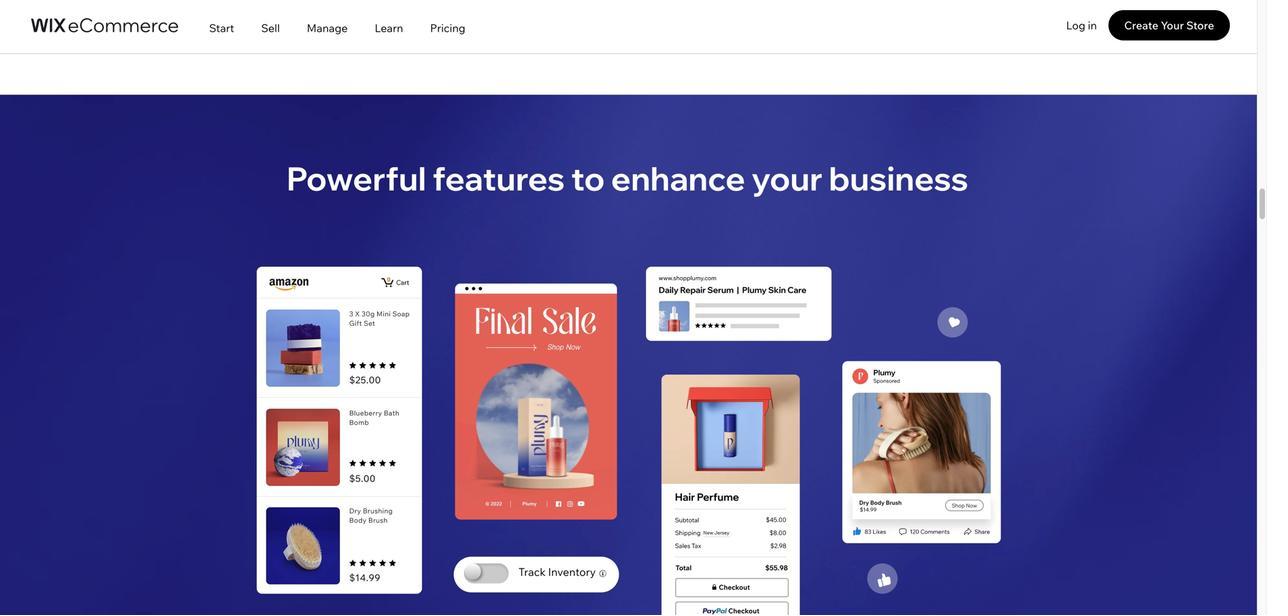 Task type: vqa. For each thing, say whether or not it's contained in the screenshot.
Help Me Choose link
no



Task type: describe. For each thing, give the bounding box(es) containing it.
in
[[1088, 19, 1097, 32]]

log in
[[1066, 19, 1097, 32]]

track inventory
[[519, 565, 596, 579]]

your
[[752, 158, 823, 199]]

track
[[519, 565, 546, 579]]

business
[[829, 158, 968, 199]]

features
[[433, 158, 565, 199]]

your
[[1161, 19, 1184, 32]]

learn
[[375, 21, 403, 35]]

store
[[1186, 19, 1214, 32]]

powerful
[[287, 158, 426, 199]]

inventory
[[548, 565, 596, 579]]



Task type: locate. For each thing, give the bounding box(es) containing it.
powerful features to enhance your business
[[287, 158, 968, 199]]

log
[[1066, 19, 1085, 32]]

create your store
[[1124, 19, 1214, 32]]

log in link
[[1055, 10, 1109, 40]]

to
[[571, 158, 605, 199]]

enhance
[[611, 158, 745, 199]]

sell
[[261, 21, 280, 35]]

start
[[209, 21, 234, 35]]

create your store link
[[1109, 10, 1230, 40]]

manage
[[307, 21, 348, 35]]

pricing
[[430, 21, 465, 35]]

pricing link
[[417, 2, 479, 54]]

create
[[1124, 19, 1159, 32]]



